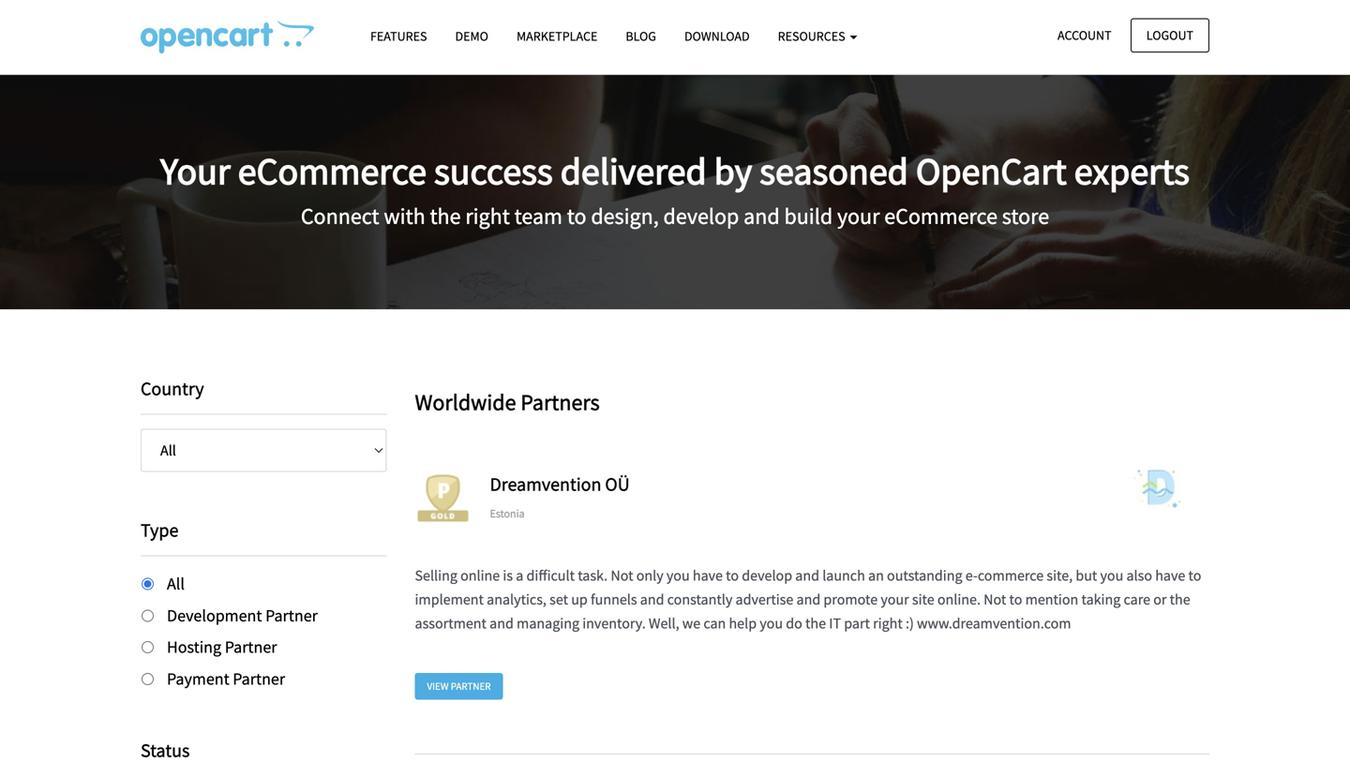 Task type: describe. For each thing, give the bounding box(es) containing it.
oü
[[605, 472, 630, 496]]

your inside 'selling online is a difficult task. not only you have to develop and launch an outstanding e-commerce site, but you also have to implement analytics, set up funnels and constantly advertise and promote your site online. not to mention taking care or the assortment and managing inventory. well, we can help you do the it part right :) www.dreamvention.com'
[[881, 590, 909, 609]]

marketplace link
[[503, 20, 612, 53]]

also
[[1127, 566, 1152, 585]]

mention
[[1025, 590, 1079, 609]]

1 have from the left
[[693, 566, 723, 585]]

an
[[868, 566, 884, 585]]

but
[[1076, 566, 1097, 585]]

e-
[[966, 566, 978, 585]]

delivered
[[560, 147, 707, 195]]

implement
[[415, 590, 484, 609]]

payment
[[167, 668, 229, 690]]

partners
[[521, 388, 600, 416]]

estonia
[[490, 506, 525, 521]]

resources
[[778, 28, 848, 45]]

type
[[141, 519, 179, 542]]

or
[[1153, 590, 1167, 609]]

2 horizontal spatial you
[[1100, 566, 1124, 585]]

logout
[[1147, 27, 1194, 44]]

account link
[[1042, 18, 1128, 52]]

0 horizontal spatial ecommerce
[[238, 147, 427, 195]]

payment partner
[[167, 668, 285, 690]]

1 horizontal spatial you
[[760, 614, 783, 633]]

all
[[167, 573, 185, 594]]

resources link
[[764, 20, 871, 53]]

hosting partner
[[167, 637, 277, 658]]

1 horizontal spatial not
[[984, 590, 1006, 609]]

0 vertical spatial not
[[611, 566, 633, 585]]

experts
[[1074, 147, 1190, 195]]

dreamvention oü image
[[1106, 470, 1210, 508]]

with
[[384, 202, 425, 230]]

help
[[729, 614, 757, 633]]

partner for payment partner
[[233, 668, 285, 690]]

and left the launch
[[795, 566, 819, 585]]

develop inside your ecommerce success delivered by seasoned opencart experts connect with the right team to design, develop and build your ecommerce store
[[663, 202, 739, 230]]

we
[[682, 614, 701, 633]]

care
[[1124, 590, 1150, 609]]

and up do
[[797, 590, 821, 609]]

and down only at the bottom left of the page
[[640, 590, 664, 609]]

dreamvention
[[490, 472, 601, 496]]

to right also
[[1188, 566, 1201, 585]]

your inside your ecommerce success delivered by seasoned opencart experts connect with the right team to design, develop and build your ecommerce store
[[837, 202, 880, 230]]

success
[[434, 147, 553, 195]]

part
[[844, 614, 870, 633]]

promote
[[824, 590, 878, 609]]

blog link
[[612, 20, 670, 53]]

and down analytics,
[[490, 614, 514, 633]]

partner for view partner
[[451, 680, 491, 693]]

your
[[160, 147, 230, 195]]

features link
[[356, 20, 441, 53]]

advertise
[[736, 590, 794, 609]]

worldwide partners
[[415, 388, 600, 416]]

site,
[[1047, 566, 1073, 585]]

assortment
[[415, 614, 487, 633]]

do
[[786, 614, 802, 633]]

the inside your ecommerce success delivered by seasoned opencart experts connect with the right team to design, develop and build your ecommerce store
[[430, 202, 461, 230]]

inventory.
[[582, 614, 646, 633]]

blog
[[626, 28, 656, 45]]

view partner
[[427, 680, 491, 693]]

task.
[[578, 566, 608, 585]]

up
[[571, 590, 588, 609]]

taking
[[1082, 590, 1121, 609]]



Task type: locate. For each thing, give the bounding box(es) containing it.
not up funnels
[[611, 566, 633, 585]]

develop
[[663, 202, 739, 230], [742, 566, 792, 585]]

you
[[667, 566, 690, 585], [1100, 566, 1124, 585], [760, 614, 783, 633]]

hosting
[[167, 637, 221, 658]]

ecommerce
[[238, 147, 427, 195], [884, 202, 998, 230]]

selling
[[415, 566, 457, 585]]

to inside your ecommerce success delivered by seasoned opencart experts connect with the right team to design, develop and build your ecommerce store
[[567, 202, 587, 230]]

not up "www.dreamvention.com"
[[984, 590, 1006, 609]]

0 horizontal spatial you
[[667, 566, 690, 585]]

partner right view
[[451, 680, 491, 693]]

the left it
[[805, 614, 826, 633]]

partner
[[265, 605, 318, 626], [225, 637, 277, 658], [233, 668, 285, 690], [451, 680, 491, 693]]

your right build
[[837, 202, 880, 230]]

team
[[514, 202, 563, 230]]

online
[[460, 566, 500, 585]]

your ecommerce success delivered by seasoned opencart experts connect with the right team to design, develop and build your ecommerce store
[[160, 147, 1190, 230]]

have up constantly
[[693, 566, 723, 585]]

1 vertical spatial develop
[[742, 566, 792, 585]]

features
[[370, 28, 427, 45]]

the right with
[[430, 202, 461, 230]]

download
[[684, 28, 750, 45]]

0 horizontal spatial your
[[837, 202, 880, 230]]

www.dreamvention.com
[[917, 614, 1071, 633]]

0 horizontal spatial have
[[693, 566, 723, 585]]

opencart certified image
[[415, 470, 471, 526]]

right left :)
[[873, 614, 903, 633]]

1 vertical spatial the
[[1170, 590, 1191, 609]]

partner down hosting partner
[[233, 668, 285, 690]]

1 vertical spatial ecommerce
[[884, 202, 998, 230]]

1 horizontal spatial the
[[805, 614, 826, 633]]

and left build
[[744, 202, 780, 230]]

you right only at the bottom left of the page
[[667, 566, 690, 585]]

to down commerce in the bottom right of the page
[[1009, 590, 1022, 609]]

your up :)
[[881, 590, 909, 609]]

partner for hosting partner
[[225, 637, 277, 658]]

download link
[[670, 20, 764, 53]]

0 vertical spatial right
[[465, 202, 510, 230]]

can
[[704, 614, 726, 633]]

1 horizontal spatial right
[[873, 614, 903, 633]]

develop up advertise
[[742, 566, 792, 585]]

funnels
[[591, 590, 637, 609]]

launch
[[822, 566, 865, 585]]

1 horizontal spatial develop
[[742, 566, 792, 585]]

None radio
[[142, 610, 154, 622], [142, 641, 154, 654], [142, 673, 154, 685], [142, 610, 154, 622], [142, 641, 154, 654], [142, 673, 154, 685]]

partner up hosting partner
[[265, 605, 318, 626]]

0 vertical spatial your
[[837, 202, 880, 230]]

right
[[465, 202, 510, 230], [873, 614, 903, 633]]

demo
[[455, 28, 488, 45]]

2 vertical spatial the
[[805, 614, 826, 633]]

seasoned
[[760, 147, 908, 195]]

design,
[[591, 202, 659, 230]]

site
[[912, 590, 934, 609]]

2 have from the left
[[1155, 566, 1185, 585]]

not
[[611, 566, 633, 585], [984, 590, 1006, 609]]

opencart
[[916, 147, 1067, 195]]

to up advertise
[[726, 566, 739, 585]]

to right "team" at the left top
[[567, 202, 587, 230]]

:)
[[906, 614, 914, 633]]

commerce
[[978, 566, 1044, 585]]

constantly
[[667, 590, 733, 609]]

partner inside view partner link
[[451, 680, 491, 693]]

a
[[516, 566, 524, 585]]

0 vertical spatial the
[[430, 202, 461, 230]]

develop inside 'selling online is a difficult task. not only you have to develop and launch an outstanding e-commerce site, but you also have to implement analytics, set up funnels and constantly advertise and promote your site online. not to mention taking care or the assortment and managing inventory. well, we can help you do the it part right :) www.dreamvention.com'
[[742, 566, 792, 585]]

logout link
[[1131, 18, 1210, 52]]

you right but
[[1100, 566, 1124, 585]]

development partner
[[167, 605, 318, 626]]

1 vertical spatial your
[[881, 590, 909, 609]]

outstanding
[[887, 566, 963, 585]]

the
[[430, 202, 461, 230], [1170, 590, 1191, 609], [805, 614, 826, 633]]

the right or
[[1170, 590, 1191, 609]]

1 vertical spatial right
[[873, 614, 903, 633]]

1 horizontal spatial your
[[881, 590, 909, 609]]

difficult
[[526, 566, 575, 585]]

None radio
[[142, 578, 154, 590]]

right down success
[[465, 202, 510, 230]]

view
[[427, 680, 449, 693]]

worldwide
[[415, 388, 516, 416]]

marketplace
[[517, 28, 598, 45]]

0 horizontal spatial right
[[465, 202, 510, 230]]

partner down development partner
[[225, 637, 277, 658]]

it
[[829, 614, 841, 633]]

0 horizontal spatial not
[[611, 566, 633, 585]]

have
[[693, 566, 723, 585], [1155, 566, 1185, 585]]

1 vertical spatial not
[[984, 590, 1006, 609]]

opencart - partners image
[[141, 20, 314, 53]]

1 horizontal spatial ecommerce
[[884, 202, 998, 230]]

1 horizontal spatial have
[[1155, 566, 1185, 585]]

have up or
[[1155, 566, 1185, 585]]

0 vertical spatial ecommerce
[[238, 147, 427, 195]]

2 horizontal spatial the
[[1170, 590, 1191, 609]]

right inside 'selling online is a difficult task. not only you have to develop and launch an outstanding e-commerce site, but you also have to implement analytics, set up funnels and constantly advertise and promote your site online. not to mention taking care or the assortment and managing inventory. well, we can help you do the it part right :) www.dreamvention.com'
[[873, 614, 903, 633]]

build
[[784, 202, 833, 230]]

dreamvention oü
[[490, 472, 630, 496]]

0 horizontal spatial the
[[430, 202, 461, 230]]

development
[[167, 605, 262, 626]]

and inside your ecommerce success delivered by seasoned opencart experts connect with the right team to design, develop and build your ecommerce store
[[744, 202, 780, 230]]

connect
[[301, 202, 379, 230]]

country
[[141, 377, 204, 400]]

ecommerce up the connect
[[238, 147, 427, 195]]

well,
[[649, 614, 679, 633]]

and
[[744, 202, 780, 230], [795, 566, 819, 585], [640, 590, 664, 609], [797, 590, 821, 609], [490, 614, 514, 633]]

selling online is a difficult task. not only you have to develop and launch an outstanding e-commerce site, but you also have to implement analytics, set up funnels and constantly advertise and promote your site online. not to mention taking care or the assortment and managing inventory. well, we can help you do the it part right :) www.dreamvention.com
[[415, 566, 1201, 633]]

set
[[550, 590, 568, 609]]

right inside your ecommerce success delivered by seasoned opencart experts connect with the right team to design, develop and build your ecommerce store
[[465, 202, 510, 230]]

your
[[837, 202, 880, 230], [881, 590, 909, 609]]

demo link
[[441, 20, 503, 53]]

store
[[1002, 202, 1049, 230]]

ecommerce down opencart
[[884, 202, 998, 230]]

to
[[567, 202, 587, 230], [726, 566, 739, 585], [1188, 566, 1201, 585], [1009, 590, 1022, 609]]

by
[[714, 147, 752, 195]]

is
[[503, 566, 513, 585]]

develop down by
[[663, 202, 739, 230]]

0 horizontal spatial develop
[[663, 202, 739, 230]]

account
[[1058, 27, 1112, 44]]

analytics,
[[487, 590, 547, 609]]

0 vertical spatial develop
[[663, 202, 739, 230]]

you left do
[[760, 614, 783, 633]]

only
[[636, 566, 664, 585]]

online.
[[937, 590, 981, 609]]

view partner link
[[415, 673, 503, 700]]

partner for development partner
[[265, 605, 318, 626]]

managing
[[517, 614, 579, 633]]



Task type: vqa. For each thing, say whether or not it's contained in the screenshot.
star light o icon
no



